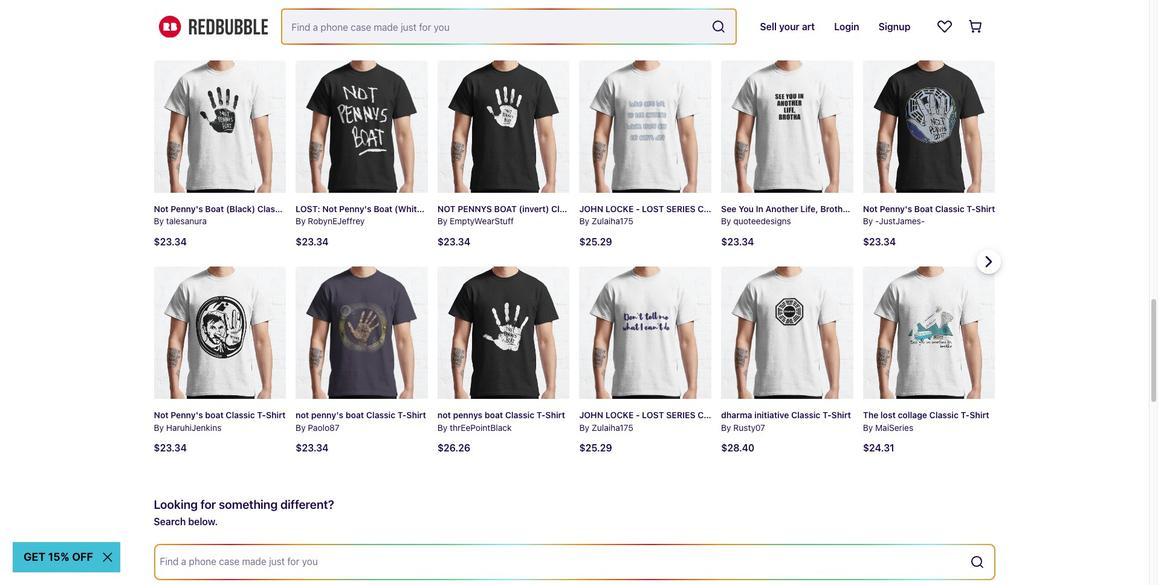 Task type: locate. For each thing, give the bounding box(es) containing it.
boat inside not penny's boat (black) classic t-shirt by talesanura
[[205, 203, 224, 214]]

(black)
[[226, 203, 255, 214]]

rusty07
[[734, 422, 765, 433]]

john for 1st item preview, john locke - lost series  designed and sold by zulaiha175. image from the bottom of the page
[[579, 410, 604, 420]]

1 $25.29 from the top
[[579, 236, 612, 247]]

not for not penny's boat classic t-shirt by -justjames-
[[863, 203, 878, 214]]

item preview, not pennys boat (invert) designed and sold by emptywearstuff. image
[[438, 60, 570, 193]]

2 horizontal spatial boat
[[485, 410, 503, 420]]

boat left (black)
[[205, 203, 224, 214]]

None search field
[[160, 556, 965, 569]]

boat left (white)
[[374, 203, 393, 214]]

search
[[154, 517, 186, 527]]

3 boat from the left
[[915, 203, 933, 214]]

by inside not penny's boat classic t-shirt by paolo87
[[296, 422, 306, 433]]

by inside the lost collage classic t-shirt by maiseries
[[863, 422, 873, 433]]

1 vertical spatial $25.29
[[579, 443, 612, 454]]

1 vertical spatial locke
[[606, 410, 634, 420]]

t- inside not penny's boat (black) classic t-shirt by talesanura
[[289, 203, 298, 214]]

penny's
[[171, 203, 203, 214], [339, 203, 372, 214], [880, 203, 912, 214], [171, 410, 203, 420]]

penny's inside not penny's boat (black) classic t-shirt by talesanura
[[171, 203, 203, 214]]

1 john locke - lost series  classic t-shirt by zulaiha175 from the top
[[579, 203, 758, 226]]

boat up 'threepointblack'
[[485, 410, 503, 420]]

redbubble logo image
[[159, 16, 268, 38]]

$26.26
[[438, 443, 471, 454]]

2 vertical spatial -
[[636, 410, 640, 420]]

not up paolo87 at the left bottom of page
[[296, 410, 309, 420]]

classic inside not penny's boat classic t-shirt by paolo87
[[366, 410, 396, 420]]

series left see
[[666, 203, 696, 214]]

$23.34
[[154, 236, 187, 247], [296, 236, 329, 247], [438, 236, 471, 247], [721, 236, 754, 247], [863, 236, 896, 247], [154, 443, 187, 454], [296, 443, 329, 454]]

penny's for not penny's boat (black) classic t-shirt by talesanura
[[171, 203, 203, 214]]

$25.29
[[579, 236, 612, 247], [579, 443, 612, 454]]

you
[[739, 203, 754, 214]]

t- inside the lost collage classic t-shirt by maiseries
[[961, 410, 970, 420]]

2 john from the top
[[579, 410, 604, 420]]

$23.34 down haruhijenkins
[[154, 443, 187, 454]]

$24.31
[[863, 443, 895, 454]]

boat up justjames-
[[915, 203, 933, 214]]

maiseries
[[875, 422, 914, 433]]

not inside not penny's boat classic t-shirt by paolo87
[[296, 410, 309, 420]]

boat inside not penny's boat classic t-shirt by -justjames-
[[915, 203, 933, 214]]

0 vertical spatial john
[[579, 203, 604, 214]]

item preview, dharma initiative  designed and sold by rusty07. image
[[721, 267, 854, 399]]

2 lost from the top
[[642, 410, 664, 420]]

t- inside not penny's boat classic t-shirt by paolo87
[[398, 410, 407, 420]]

1 locke from the top
[[606, 203, 634, 214]]

different?
[[280, 498, 334, 512]]

john for 2nd item preview, john locke - lost series  designed and sold by zulaiha175. image from the bottom of the page
[[579, 203, 604, 214]]

john locke - lost series  classic t-shirt by zulaiha175
[[579, 203, 758, 226], [579, 410, 758, 433]]

(white)
[[395, 203, 425, 214]]

2 horizontal spatial boat
[[915, 203, 933, 214]]

0 horizontal spatial not
[[296, 410, 309, 420]]

not left pennys at the bottom of page
[[438, 410, 451, 420]]

classic inside the not pennys boat (invert) classic t-shirt by emptywearstuff
[[551, 203, 581, 214]]

0 vertical spatial locke
[[606, 203, 634, 214]]

not penny's boat classic t-shirt by -justjames-
[[863, 203, 995, 226]]

1 vertical spatial item preview, john locke - lost series  designed and sold by zulaiha175. image
[[579, 267, 712, 399]]

not for not penny's boat (black) classic t-shirt by talesanura
[[154, 203, 169, 214]]

lost
[[642, 203, 664, 214], [642, 410, 664, 420]]

classic
[[257, 203, 287, 214], [427, 203, 457, 214], [551, 203, 581, 214], [698, 203, 727, 214], [850, 203, 879, 214], [935, 203, 965, 214], [226, 410, 255, 420], [366, 410, 396, 420], [505, 410, 535, 420], [698, 410, 727, 420], [791, 410, 821, 420], [930, 410, 959, 420]]

$23.34 down quoteedesigns
[[721, 236, 754, 247]]

item preview, john locke - lost series  designed and sold by zulaiha175. image
[[579, 60, 712, 193], [579, 267, 712, 399]]

penny's inside lost: not penny's boat (white) classic t-shirt by robynejeffrey
[[339, 203, 372, 214]]

1 boat from the left
[[205, 203, 224, 214]]

the
[[863, 410, 879, 420]]

$23.34 down paolo87 at the left bottom of page
[[296, 443, 329, 454]]

not for $26.26
[[438, 410, 451, 420]]

2 boat from the left
[[346, 410, 364, 420]]

0 vertical spatial $25.29
[[579, 236, 612, 247]]

2 $25.29 from the top
[[579, 443, 612, 454]]

shirt inside not penny's boat classic t-shirt by -justjames-
[[976, 203, 995, 214]]

not up haruhijenkins
[[154, 410, 169, 420]]

t-shirts you might like
[[154, 34, 278, 48]]

1 horizontal spatial not
[[438, 410, 451, 420]]

pennys
[[458, 203, 492, 214]]

$23.34 down robynejeffrey
[[296, 236, 329, 247]]

shirt inside the lost collage classic t-shirt by maiseries
[[970, 410, 989, 420]]

0 horizontal spatial boat
[[205, 410, 224, 420]]

None field
[[282, 10, 736, 44], [155, 546, 994, 579], [155, 546, 994, 579]]

shirt inside not penny's boat (black) classic t-shirt by talesanura
[[298, 203, 317, 214]]

talesanura
[[166, 216, 207, 226]]

series
[[666, 203, 696, 214], [666, 410, 696, 420]]

2 not from the left
[[438, 410, 451, 420]]

$23.34 for not penny's boat classic t-shirt by -justjames-
[[863, 236, 896, 247]]

not inside not penny's boat classic t-shirt by -justjames-
[[863, 203, 878, 214]]

penny's inside not penny's boat classic t-shirt by -justjames-
[[880, 203, 912, 214]]

classic inside lost: not penny's boat (white) classic t-shirt by robynejeffrey
[[427, 203, 457, 214]]

looking
[[154, 498, 198, 512]]

1 vertical spatial lost
[[642, 410, 664, 420]]

boat
[[205, 410, 224, 420], [346, 410, 364, 420], [485, 410, 503, 420]]

$23.34 for not penny's boat (black) classic t-shirt by talesanura
[[154, 236, 187, 247]]

classic inside see you in another life, brotha classic t-shirt by quoteedesigns
[[850, 203, 879, 214]]

1 vertical spatial -
[[875, 216, 879, 226]]

boat
[[205, 203, 224, 214], [374, 203, 393, 214], [915, 203, 933, 214]]

item preview, not penny's boat (black) designed and sold by talesanura. image
[[154, 60, 286, 193]]

0 vertical spatial item preview, john locke - lost series  designed and sold by zulaiha175. image
[[579, 60, 712, 193]]

haruhijenkins
[[166, 422, 222, 433]]

john
[[579, 203, 604, 214], [579, 410, 604, 420]]

t-
[[154, 34, 166, 48], [289, 203, 298, 214], [459, 203, 468, 214], [583, 203, 592, 214], [729, 203, 738, 214], [881, 203, 890, 214], [967, 203, 976, 214], [257, 410, 266, 420], [398, 410, 407, 420], [537, 410, 546, 420], [729, 410, 738, 420], [823, 410, 832, 420], [961, 410, 970, 420]]

classic inside dharma initiative  classic t-shirt by rusty07
[[791, 410, 821, 420]]

locke
[[606, 203, 634, 214], [606, 410, 634, 420]]

$23.34 down justjames-
[[863, 236, 896, 247]]

penny's up haruhijenkins
[[171, 410, 203, 420]]

classic inside not penny's boat classic t-shirt by haruhijenkins
[[226, 410, 255, 420]]

2 item preview, john locke - lost series  designed and sold by zulaiha175. image from the top
[[579, 267, 712, 399]]

boat for $24.31
[[915, 203, 933, 214]]

something
[[219, 498, 278, 512]]

t- inside see you in another life, brotha classic t-shirt by quoteedesigns
[[881, 203, 890, 214]]

penny's
[[311, 410, 344, 420]]

not
[[154, 203, 169, 214], [322, 203, 337, 214], [863, 203, 878, 214], [154, 410, 169, 420]]

(invert)
[[519, 203, 549, 214]]

classic inside not pennys boat classic t-shirt by threepointblack
[[505, 410, 535, 420]]

not up robynejeffrey
[[322, 203, 337, 214]]

0 horizontal spatial boat
[[205, 203, 224, 214]]

0 vertical spatial john locke - lost series  classic t-shirt by zulaiha175
[[579, 203, 758, 226]]

threepointblack
[[450, 422, 512, 433]]

for
[[201, 498, 216, 512]]

2 locke from the top
[[606, 410, 634, 420]]

not inside not pennys boat classic t-shirt by threepointblack
[[438, 410, 451, 420]]

item preview, lost: not penny's boat (white) designed and sold by robynejeffrey. image
[[296, 60, 428, 193]]

not for $23.34
[[296, 410, 309, 420]]

boat for $23.34
[[205, 203, 224, 214]]

item preview, not penny's boat designed and sold by haruhijenkins. image
[[154, 267, 286, 399]]

boat right penny's
[[346, 410, 364, 420]]

0 vertical spatial series
[[666, 203, 696, 214]]

1 vertical spatial john
[[579, 410, 604, 420]]

collage
[[898, 410, 927, 420]]

boat inside not penny's boat classic t-shirt by haruhijenkins
[[205, 410, 224, 420]]

pennys
[[453, 410, 483, 420]]

0 vertical spatial zulaiha175
[[592, 216, 633, 226]]

not
[[296, 410, 309, 420], [438, 410, 451, 420]]

t- inside not pennys boat classic t-shirt by threepointblack
[[537, 410, 546, 420]]

penny's up robynejeffrey
[[339, 203, 372, 214]]

not up talesanura
[[154, 203, 169, 214]]

1 vertical spatial zulaiha175
[[592, 422, 633, 433]]

boat up haruhijenkins
[[205, 410, 224, 420]]

1 vertical spatial series
[[666, 410, 696, 420]]

2 boat from the left
[[374, 203, 393, 214]]

series left dharma
[[666, 410, 696, 420]]

boat inside not pennys boat classic t-shirt by threepointblack
[[485, 410, 503, 420]]

not inside not penny's boat (black) classic t-shirt by talesanura
[[154, 203, 169, 214]]

$23.34 down not on the top left of the page
[[438, 236, 471, 247]]

item preview, not penny's boat designed and sold by paolo87. image
[[296, 267, 428, 399]]

1 horizontal spatial boat
[[374, 203, 393, 214]]

penny's up talesanura
[[171, 203, 203, 214]]

not inside not penny's boat classic t-shirt by haruhijenkins
[[154, 410, 169, 420]]

boat inside lost: not penny's boat (white) classic t-shirt by robynejeffrey
[[374, 203, 393, 214]]

penny's up justjames-
[[880, 203, 912, 214]]

1 boat from the left
[[205, 410, 224, 420]]

boat inside not penny's boat classic t-shirt by paolo87
[[346, 410, 364, 420]]

1 john from the top
[[579, 203, 604, 214]]

not right brotha
[[863, 203, 878, 214]]

-
[[636, 203, 640, 214], [875, 216, 879, 226], [636, 410, 640, 420]]

$23.34 down talesanura
[[154, 236, 187, 247]]

classic inside not penny's boat (black) classic t-shirt by talesanura
[[257, 203, 287, 214]]

0 vertical spatial lost
[[642, 203, 664, 214]]

not for not penny's boat classic t-shirt by haruhijenkins
[[154, 410, 169, 420]]

paolo87
[[308, 422, 340, 433]]

you
[[201, 34, 222, 48]]

1 vertical spatial john locke - lost series  classic t-shirt by zulaiha175
[[579, 410, 758, 433]]

by
[[154, 216, 164, 226], [296, 216, 306, 226], [438, 216, 448, 226], [579, 216, 589, 226], [721, 216, 731, 226], [863, 216, 873, 226], [154, 422, 164, 433], [296, 422, 306, 433], [438, 422, 448, 433], [579, 422, 589, 433], [721, 422, 731, 433], [863, 422, 873, 433]]

1 horizontal spatial boat
[[346, 410, 364, 420]]

boat for penny's
[[205, 410, 224, 420]]

1 not from the left
[[296, 410, 309, 420]]

shirt
[[298, 203, 317, 214], [468, 203, 487, 214], [592, 203, 611, 214], [738, 203, 758, 214], [890, 203, 910, 214], [976, 203, 995, 214], [266, 410, 286, 420], [407, 410, 426, 420], [546, 410, 565, 420], [738, 410, 758, 420], [832, 410, 851, 420], [970, 410, 989, 420]]

shirt inside lost: not penny's boat (white) classic t-shirt by robynejeffrey
[[468, 203, 487, 214]]

penny's inside not penny's boat classic t-shirt by haruhijenkins
[[171, 410, 203, 420]]

3 boat from the left
[[485, 410, 503, 420]]

dharma initiative  classic t-shirt by rusty07
[[721, 410, 851, 433]]

$23.34 for lost: not penny's boat (white) classic t-shirt by robynejeffrey
[[296, 236, 329, 247]]

zulaiha175
[[592, 216, 633, 226], [592, 422, 633, 433]]

penny's for not penny's boat classic t-shirt by haruhijenkins
[[171, 410, 203, 420]]

lost: not penny's boat (white) classic t-shirt by robynejeffrey
[[296, 203, 487, 226]]



Task type: vqa. For each thing, say whether or not it's contained in the screenshot.
TAP
no



Task type: describe. For each thing, give the bounding box(es) containing it.
shirt inside not penny's boat classic t-shirt by haruhijenkins
[[266, 410, 286, 420]]

in
[[756, 203, 764, 214]]

item preview, see you in another life, brotha designed and sold by quoteedesigns. image
[[721, 60, 854, 193]]

below.
[[188, 517, 218, 527]]

penny's for not penny's boat classic t-shirt by -justjames-
[[880, 203, 912, 214]]

lost:
[[296, 203, 320, 214]]

like
[[259, 34, 278, 48]]

not
[[438, 203, 456, 214]]

1 zulaiha175 from the top
[[592, 216, 633, 226]]

Search term search field
[[282, 10, 707, 44]]

1 series from the top
[[666, 203, 696, 214]]

t- inside not penny's boat classic t-shirt by haruhijenkins
[[257, 410, 266, 420]]

t- inside not penny's boat classic t-shirt by -justjames-
[[967, 203, 976, 214]]

justjames-
[[879, 216, 925, 226]]

brotha
[[821, 203, 848, 214]]

0 vertical spatial -
[[636, 203, 640, 214]]

by inside the not pennys boat (invert) classic t-shirt by emptywearstuff
[[438, 216, 448, 226]]

classic inside the lost collage classic t-shirt by maiseries
[[930, 410, 959, 420]]

robynejeffrey
[[308, 216, 365, 226]]

item preview, the lost collage designed and sold by maiseries. image
[[863, 267, 995, 399]]

by inside see you in another life, brotha classic t-shirt by quoteedesigns
[[721, 216, 731, 226]]

2 series from the top
[[666, 410, 696, 420]]

t- inside dharma initiative  classic t-shirt by rusty07
[[823, 410, 832, 420]]

by inside lost: not penny's boat (white) classic t-shirt by robynejeffrey
[[296, 216, 306, 226]]

life,
[[801, 203, 818, 214]]

t- inside the not pennys boat (invert) classic t-shirt by emptywearstuff
[[583, 203, 592, 214]]

shirt inside see you in another life, brotha classic t-shirt by quoteedesigns
[[890, 203, 910, 214]]

boat
[[494, 203, 517, 214]]

not penny's boat (black) classic t-shirt by talesanura
[[154, 203, 317, 226]]

by inside not penny's boat (black) classic t-shirt by talesanura
[[154, 216, 164, 226]]

might
[[224, 34, 256, 48]]

by inside not penny's boat classic t-shirt by -justjames-
[[863, 216, 873, 226]]

by inside dharma initiative  classic t-shirt by rusty07
[[721, 422, 731, 433]]

boat for pennys
[[485, 410, 503, 420]]

not pennys boat (invert) classic t-shirt by emptywearstuff
[[438, 203, 611, 226]]

$28.40
[[721, 443, 755, 454]]

shirts
[[166, 34, 199, 48]]

boat for penny's
[[346, 410, 364, 420]]

shirt inside not penny's boat classic t-shirt by paolo87
[[407, 410, 426, 420]]

emptywearstuff
[[450, 216, 514, 226]]

1 item preview, john locke - lost series  designed and sold by zulaiha175. image from the top
[[579, 60, 712, 193]]

2 zulaiha175 from the top
[[592, 422, 633, 433]]

- inside not penny's boat classic t-shirt by -justjames-
[[875, 216, 879, 226]]

$23.34 for not pennys boat (invert) classic t-shirt by emptywearstuff
[[438, 236, 471, 247]]

the lost collage classic t-shirt by maiseries
[[863, 410, 989, 433]]

not pennys boat classic t-shirt by threepointblack
[[438, 410, 565, 433]]

shirt inside dharma initiative  classic t-shirt by rusty07
[[832, 410, 851, 420]]

see you in another life, brotha classic t-shirt by quoteedesigns
[[721, 203, 910, 226]]

another
[[766, 203, 799, 214]]

dharma
[[721, 410, 752, 420]]

none field search term
[[282, 10, 736, 44]]

$23.34 for not penny's boat classic t-shirt by paolo87
[[296, 443, 329, 454]]

$23.34 for not penny's boat classic t-shirt by haruhijenkins
[[154, 443, 187, 454]]

shirt inside the not pennys boat (invert) classic t-shirt by emptywearstuff
[[592, 203, 611, 214]]

by inside not pennys boat classic t-shirt by threepointblack
[[438, 422, 448, 433]]

looking for something different? search below.
[[154, 498, 334, 527]]

classic inside not penny's boat classic t-shirt by -justjames-
[[935, 203, 965, 214]]

not penny's boat classic t-shirt by paolo87
[[296, 410, 426, 433]]

not penny's boat classic t-shirt by haruhijenkins
[[154, 410, 286, 433]]

$23.34 for see you in another life, brotha classic t-shirt by quoteedesigns
[[721, 236, 754, 247]]

item preview, not penny's boat designed and sold by -justjames-. image
[[863, 60, 995, 193]]

shirt inside not pennys boat classic t-shirt by threepointblack
[[546, 410, 565, 420]]

quoteedesigns
[[734, 216, 791, 226]]

item preview, not pennys boat designed and sold by threepointblack. image
[[438, 267, 570, 399]]

see
[[721, 203, 737, 214]]

by inside not penny's boat classic t-shirt by haruhijenkins
[[154, 422, 164, 433]]

initiative
[[755, 410, 789, 420]]

1 lost from the top
[[642, 203, 664, 214]]

lost
[[881, 410, 896, 420]]

t- inside lost: not penny's boat (white) classic t-shirt by robynejeffrey
[[459, 203, 468, 214]]

2 john locke - lost series  classic t-shirt by zulaiha175 from the top
[[579, 410, 758, 433]]

not inside lost: not penny's boat (white) classic t-shirt by robynejeffrey
[[322, 203, 337, 214]]



